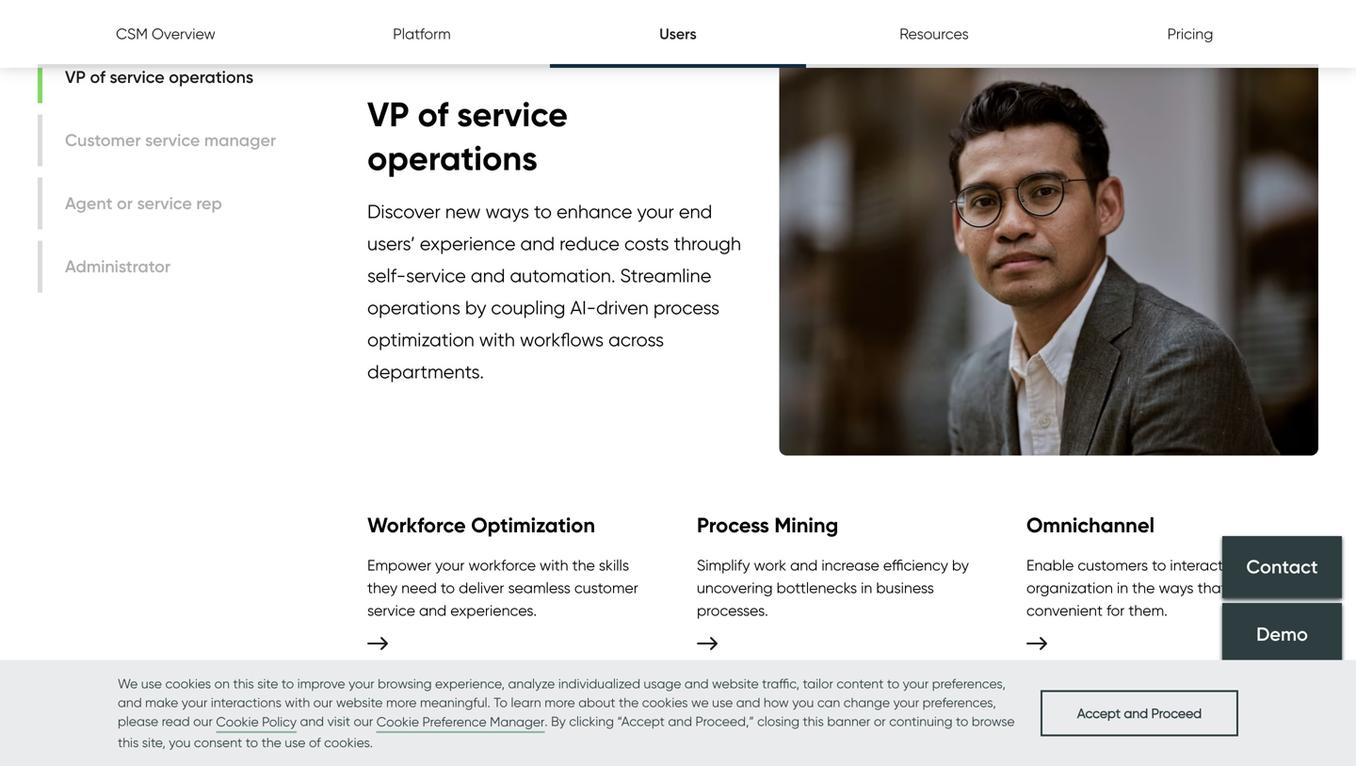 Task type: locate. For each thing, give the bounding box(es) containing it.
usage
[[644, 676, 682, 692]]

cookies up make
[[165, 676, 211, 692]]

website up proceed,"
[[712, 676, 759, 692]]

0 horizontal spatial our
[[193, 713, 213, 729]]

1 more from the left
[[386, 694, 417, 710]]

0 horizontal spatial more
[[386, 694, 417, 710]]

2 vertical spatial service
[[367, 601, 415, 619]]

across
[[609, 328, 664, 351]]

visit
[[328, 713, 351, 729]]

operations inside 'discover new ways to enhance your end users' experience and reduce costs through self-service and automation. streamline operations by coupling ai-driven process optimization with workflows across departments.'
[[367, 296, 461, 319]]

1 vertical spatial service
[[406, 264, 466, 287]]

0 horizontal spatial ways
[[486, 200, 530, 223]]

to
[[494, 694, 508, 710]]

or
[[874, 713, 886, 729]]

through
[[674, 232, 742, 255]]

the up the "accept
[[619, 694, 639, 710]]

experience,
[[435, 676, 505, 692]]

cookie policy link
[[216, 712, 297, 733]]

0 vertical spatial you
[[793, 694, 814, 710]]

1 operations from the top
[[367, 137, 538, 179]]

our up consent
[[193, 713, 213, 729]]

customer
[[575, 578, 639, 597]]

use up proceed,"
[[712, 694, 733, 710]]

and inside cookie policy and visit our cookie preference manager
[[300, 713, 324, 729]]

1 horizontal spatial our
[[313, 694, 333, 710]]

1 horizontal spatial you
[[793, 694, 814, 710]]

driven
[[597, 296, 649, 319]]

1 vertical spatial website
[[336, 694, 383, 710]]

0 horizontal spatial use
[[141, 676, 162, 692]]

demo link
[[1223, 603, 1343, 665]]

we use cookies on this site to improve your browsing experience, analyze individualized usage and website traffic, tailor content to your preferences, and make your interactions with our website more meaningful. to learn more about the cookies we use and how you can change your preferences, please read our
[[118, 676, 1006, 729]]

increase
[[822, 556, 880, 574]]

1 horizontal spatial use
[[285, 734, 306, 750]]

1 horizontal spatial more
[[545, 694, 575, 710]]

website
[[712, 676, 759, 692], [336, 694, 383, 710]]

and inside simplify work and increase efficiency by uncovering bottlenecks in business processes.
[[791, 556, 818, 574]]

1 vertical spatial you
[[169, 734, 191, 750]]

0 horizontal spatial cookie
[[216, 714, 259, 730]]

our
[[313, 694, 333, 710], [193, 713, 213, 729], [354, 713, 373, 729]]

to left enhance
[[534, 200, 552, 223]]

by right efficiency
[[953, 556, 969, 574]]

0 horizontal spatial cookies
[[165, 676, 211, 692]]

browsing
[[378, 676, 432, 692]]

1 horizontal spatial ways
[[1159, 578, 1194, 597]]

0 vertical spatial this
[[233, 676, 254, 692]]

the up the them.
[[1133, 578, 1156, 597]]

in up for
[[1117, 578, 1129, 597]]

1 vertical spatial operations
[[367, 296, 461, 319]]

by
[[551, 713, 566, 729]]

and
[[521, 232, 555, 255], [471, 264, 505, 287], [791, 556, 818, 574], [419, 601, 447, 619], [685, 676, 709, 692], [118, 694, 142, 710], [737, 694, 761, 710], [1125, 705, 1149, 721], [300, 713, 324, 729], [668, 713, 693, 729]]

0 horizontal spatial this
[[118, 734, 139, 750]]

0 vertical spatial by
[[465, 296, 487, 319]]

your inside enable customers to interact with your organization in the ways that are most convenient for them.
[[1260, 556, 1290, 574]]

how
[[764, 694, 789, 710]]

automation.
[[510, 264, 616, 287]]

more
[[386, 694, 417, 710], [545, 694, 575, 710]]

end
[[679, 200, 713, 223]]

service inside 'discover new ways to enhance your end users' experience and reduce costs through self-service and automation. streamline operations by coupling ai-driven process optimization with workflows across departments.'
[[406, 264, 466, 287]]

operations up optimization
[[367, 296, 461, 319]]

cookie down interactions
[[216, 714, 259, 730]]

to right the need
[[441, 578, 455, 597]]

costs
[[625, 232, 669, 255]]

of left cookies.
[[309, 734, 321, 750]]

1 in from the left
[[861, 578, 873, 597]]

you
[[793, 694, 814, 710], [169, 734, 191, 750]]

and inside . by clicking "accept and proceed," closing this banner or continuing to browse this site, you consent to the use of cookies.
[[668, 713, 693, 729]]

ways inside 'discover new ways to enhance your end users' experience and reduce costs through self-service and automation. streamline operations by coupling ai-driven process optimization with workflows across departments.'
[[486, 200, 530, 223]]

cookie preference manager link
[[377, 712, 545, 733]]

service inside vp of service operations
[[457, 93, 568, 135]]

with up policy
[[285, 694, 310, 710]]

0 vertical spatial service
[[457, 93, 568, 135]]

2 horizontal spatial our
[[354, 713, 373, 729]]

cookies down usage
[[642, 694, 688, 710]]

this down please
[[118, 734, 139, 750]]

0 horizontal spatial in
[[861, 578, 873, 597]]

the down policy
[[262, 734, 282, 750]]

with up are
[[1228, 556, 1257, 574]]

to inside empower your workforce with the skills they need to deliver seamless customer service and experiences.
[[441, 578, 455, 597]]

0 vertical spatial operations
[[367, 137, 538, 179]]

your
[[637, 200, 674, 223], [435, 556, 465, 574], [1260, 556, 1290, 574], [349, 676, 375, 692], [903, 676, 929, 692], [182, 694, 208, 710], [894, 694, 920, 710]]

the inside we use cookies on this site to improve your browsing experience, analyze individualized usage and website traffic, tailor content to your preferences, and make your interactions with our website more meaningful. to learn more about the cookies we use and how you can change your preferences, please read our
[[619, 694, 639, 710]]

your inside 'discover new ways to enhance your end users' experience and reduce costs through self-service and automation. streamline operations by coupling ai-driven process optimization with workflows across departments.'
[[637, 200, 674, 223]]

process
[[654, 296, 720, 319]]

1 horizontal spatial of
[[418, 93, 449, 135]]

ways down interact
[[1159, 578, 1194, 597]]

0 horizontal spatial you
[[169, 734, 191, 750]]

seamless
[[508, 578, 571, 597]]

please
[[118, 713, 158, 729]]

0 vertical spatial cookies
[[165, 676, 211, 692]]

browse
[[972, 713, 1015, 729]]

by left 'coupling'
[[465, 296, 487, 319]]

self-
[[367, 264, 406, 287]]

1 horizontal spatial by
[[953, 556, 969, 574]]

to down cookie policy link
[[246, 734, 258, 750]]

content
[[837, 676, 884, 692]]

1 vertical spatial of
[[309, 734, 321, 750]]

1 cookie from the left
[[216, 714, 259, 730]]

2 horizontal spatial this
[[803, 713, 824, 729]]

coupling
[[491, 296, 566, 319]]

operations up new
[[367, 137, 538, 179]]

1 vertical spatial use
[[712, 694, 733, 710]]

1 vertical spatial this
[[803, 713, 824, 729]]

of
[[418, 93, 449, 135], [309, 734, 321, 750]]

ai-
[[571, 296, 597, 319]]

in down increase
[[861, 578, 873, 597]]

the left skills
[[572, 556, 595, 574]]

use up make
[[141, 676, 162, 692]]

more down browsing
[[386, 694, 417, 710]]

of right vp
[[418, 93, 449, 135]]

you down 'tailor'
[[793, 694, 814, 710]]

our inside cookie policy and visit our cookie preference manager
[[354, 713, 373, 729]]

can
[[818, 694, 841, 710]]

optimization
[[471, 512, 596, 538]]

0 vertical spatial of
[[418, 93, 449, 135]]

1 horizontal spatial website
[[712, 676, 759, 692]]

0 horizontal spatial by
[[465, 296, 487, 319]]

cookies
[[165, 676, 211, 692], [642, 694, 688, 710]]

consent
[[194, 734, 242, 750]]

and inside button
[[1125, 705, 1149, 721]]

use inside . by clicking "accept and proceed," closing this banner or continuing to browse this site, you consent to the use of cookies.
[[285, 734, 306, 750]]

streamline
[[621, 264, 712, 287]]

cookie
[[216, 714, 259, 730], [377, 714, 419, 730]]

0 horizontal spatial website
[[336, 694, 383, 710]]

website up visit
[[336, 694, 383, 710]]

users'
[[367, 232, 415, 255]]

enable
[[1027, 556, 1075, 574]]

operations inside vp of service operations
[[367, 137, 538, 179]]

0 horizontal spatial of
[[309, 734, 321, 750]]

this inside we use cookies on this site to improve your browsing experience, analyze individualized usage and website traffic, tailor content to your preferences, and make your interactions with our website more meaningful. to learn more about the cookies we use and how you can change your preferences, please read our
[[233, 676, 254, 692]]

learn
[[511, 694, 542, 710]]

1 horizontal spatial cookie
[[377, 714, 419, 730]]

analyze
[[508, 676, 555, 692]]

0 vertical spatial preferences,
[[933, 676, 1006, 692]]

0 vertical spatial use
[[141, 676, 162, 692]]

1 horizontal spatial this
[[233, 676, 254, 692]]

empower your workforce with the skills they need to deliver seamless customer service and experiences.
[[367, 556, 639, 619]]

of inside . by clicking "accept and proceed," closing this banner or continuing to browse this site, you consent to the use of cookies.
[[309, 734, 321, 750]]

with down 'coupling'
[[479, 328, 515, 351]]

accept
[[1078, 705, 1121, 721]]

this down can
[[803, 713, 824, 729]]

workforce
[[367, 512, 466, 538]]

discover new ways to enhance your end users' experience and reduce costs through self-service and automation. streamline operations by coupling ai-driven process optimization with workflows across departments.
[[367, 200, 742, 383]]

accept and proceed button
[[1041, 690, 1239, 736]]

your inside empower your workforce with the skills they need to deliver seamless customer service and experiences.
[[435, 556, 465, 574]]

need
[[401, 578, 437, 597]]

with inside we use cookies on this site to improve your browsing experience, analyze individualized usage and website traffic, tailor content to your preferences, and make your interactions with our website more meaningful. to learn more about the cookies we use and how you can change your preferences, please read our
[[285, 694, 310, 710]]

vp of service operations
[[367, 93, 568, 179]]

the inside empower your workforce with the skills they need to deliver seamless customer service and experiences.
[[572, 556, 595, 574]]

you down read
[[169, 734, 191, 750]]

1 horizontal spatial cookies
[[642, 694, 688, 710]]

use down policy
[[285, 734, 306, 750]]

empower
[[367, 556, 432, 574]]

use
[[141, 676, 162, 692], [712, 694, 733, 710], [285, 734, 306, 750]]

this
[[233, 676, 254, 692], [803, 713, 824, 729], [118, 734, 139, 750]]

experiences.
[[451, 601, 537, 619]]

by
[[465, 296, 487, 319], [953, 556, 969, 574]]

to left interact
[[1153, 556, 1167, 574]]

more up by
[[545, 694, 575, 710]]

0 vertical spatial ways
[[486, 200, 530, 223]]

closing
[[758, 713, 800, 729]]

2 vertical spatial this
[[118, 734, 139, 750]]

the
[[572, 556, 595, 574], [1133, 578, 1156, 597], [619, 694, 639, 710], [262, 734, 282, 750]]

this up interactions
[[233, 676, 254, 692]]

to right site
[[282, 676, 294, 692]]

ways right new
[[486, 200, 530, 223]]

our down improve
[[313, 694, 333, 710]]

simplify work and increase efficiency by uncovering bottlenecks in business processes.
[[697, 556, 969, 619]]

2 operations from the top
[[367, 296, 461, 319]]

2 in from the left
[[1117, 578, 1129, 597]]

1 horizontal spatial in
[[1117, 578, 1129, 597]]

1 vertical spatial by
[[953, 556, 969, 574]]

.
[[545, 713, 548, 729]]

new
[[445, 200, 481, 223]]

on
[[214, 676, 230, 692]]

2 vertical spatial use
[[285, 734, 306, 750]]

2 horizontal spatial use
[[712, 694, 733, 710]]

improve
[[297, 676, 345, 692]]

with up seamless
[[540, 556, 569, 574]]

cookie down browsing
[[377, 714, 419, 730]]

our right visit
[[354, 713, 373, 729]]

policy
[[262, 714, 297, 730]]

to
[[534, 200, 552, 223], [1153, 556, 1167, 574], [441, 578, 455, 597], [282, 676, 294, 692], [887, 676, 900, 692], [956, 713, 969, 729], [246, 734, 258, 750]]

1 vertical spatial ways
[[1159, 578, 1194, 597]]

operations
[[367, 137, 538, 179], [367, 296, 461, 319]]

in
[[861, 578, 873, 597], [1117, 578, 1129, 597]]



Task type: describe. For each thing, give the bounding box(es) containing it.
tailor
[[803, 676, 834, 692]]

discover
[[367, 200, 441, 223]]

enable customers to interact with your organization in the ways that are most convenient for them.
[[1027, 556, 1292, 619]]

accept and proceed
[[1078, 705, 1202, 721]]

workflows
[[520, 328, 604, 351]]

interactions
[[211, 694, 282, 710]]

2 more from the left
[[545, 694, 575, 710]]

with inside 'discover new ways to enhance your end users' experience and reduce costs through self-service and automation. streamline operations by coupling ai-driven process optimization with workflows across departments.'
[[479, 328, 515, 351]]

for
[[1107, 601, 1125, 619]]

workforce
[[469, 556, 536, 574]]

bottlenecks
[[777, 578, 858, 597]]

manager
[[490, 714, 545, 730]]

to left browse
[[956, 713, 969, 729]]

to inside enable customers to interact with your organization in the ways that are most convenient for them.
[[1153, 556, 1167, 574]]

"accept
[[618, 713, 665, 729]]

banner
[[828, 713, 871, 729]]

traffic,
[[762, 676, 800, 692]]

mining
[[775, 512, 839, 538]]

process
[[697, 512, 770, 538]]

proceed
[[1152, 705, 1202, 721]]

work
[[754, 556, 787, 574]]

workforce optimization
[[367, 512, 596, 538]]

site,
[[142, 734, 166, 750]]

in inside enable customers to interact with your organization in the ways that are most convenient for them.
[[1117, 578, 1129, 597]]

1 vertical spatial preferences,
[[923, 694, 997, 710]]

of inside vp of service operations
[[418, 93, 449, 135]]

customers
[[1078, 556, 1149, 574]]

you inside . by clicking "accept and proceed," closing this banner or continuing to browse this site, you consent to the use of cookies.
[[169, 734, 191, 750]]

continuing
[[890, 713, 953, 729]]

we
[[692, 694, 709, 710]]

the inside . by clicking "accept and proceed," closing this banner or continuing to browse this site, you consent to the use of cookies.
[[262, 734, 282, 750]]

demo
[[1257, 622, 1309, 646]]

we
[[118, 676, 138, 692]]

ways inside enable customers to interact with your organization in the ways that are most convenient for them.
[[1159, 578, 1194, 597]]

cookie policy and visit our cookie preference manager
[[216, 713, 545, 730]]

cookies.
[[324, 734, 373, 750]]

convenient
[[1027, 601, 1103, 619]]

uncovering
[[697, 578, 773, 597]]

optimization
[[367, 328, 475, 351]]

you inside we use cookies on this site to improve your browsing experience, analyze individualized usage and website traffic, tailor content to your preferences, and make your interactions with our website more meaningful. to learn more about the cookies we use and how you can change your preferences, please read our
[[793, 694, 814, 710]]

0 vertical spatial website
[[712, 676, 759, 692]]

individualized
[[559, 676, 641, 692]]

experience
[[420, 232, 516, 255]]

1 vertical spatial cookies
[[642, 694, 688, 710]]

interact
[[1171, 556, 1224, 574]]

that
[[1198, 578, 1227, 597]]

by inside 'discover new ways to enhance your end users' experience and reduce costs through self-service and automation. streamline operations by coupling ai-driven process optimization with workflows across departments.'
[[465, 296, 487, 319]]

are
[[1231, 578, 1254, 597]]

process mining
[[697, 512, 839, 538]]

the inside enable customers to interact with your organization in the ways that are most convenient for them.
[[1133, 578, 1156, 597]]

contact
[[1247, 555, 1319, 578]]

contact link
[[1223, 536, 1343, 598]]

to up change
[[887, 676, 900, 692]]

and inside empower your workforce with the skills they need to deliver seamless customer service and experiences.
[[419, 601, 447, 619]]

deliver
[[459, 578, 505, 597]]

with inside enable customers to interact with your organization in the ways that are most convenient for them.
[[1228, 556, 1257, 574]]

skills
[[599, 556, 630, 574]]

organization
[[1027, 578, 1114, 597]]

by inside simplify work and increase efficiency by uncovering bottlenecks in business processes.
[[953, 556, 969, 574]]

efficiency
[[884, 556, 949, 574]]

2 cookie from the left
[[377, 714, 419, 730]]

to inside 'discover new ways to enhance your end users' experience and reduce costs through self-service and automation. streamline operations by coupling ai-driven process optimization with workflows across departments.'
[[534, 200, 552, 223]]

in inside simplify work and increase efficiency by uncovering bottlenecks in business processes.
[[861, 578, 873, 597]]

site
[[257, 676, 278, 692]]

with inside empower your workforce with the skills they need to deliver seamless customer service and experiences.
[[540, 556, 569, 574]]

omnichannel
[[1027, 512, 1155, 538]]

departments.
[[367, 360, 484, 383]]

most
[[1258, 578, 1292, 597]]

simplify
[[697, 556, 750, 574]]

they
[[367, 578, 398, 597]]

change
[[844, 694, 890, 710]]

meaningful.
[[420, 694, 491, 710]]

read
[[162, 713, 190, 729]]

service inside empower your workforce with the skills they need to deliver seamless customer service and experiences.
[[367, 601, 415, 619]]

clicking
[[569, 713, 614, 729]]

proceed,"
[[696, 713, 754, 729]]

about
[[579, 694, 616, 710]]

business
[[877, 578, 935, 597]]

processes.
[[697, 601, 769, 619]]



Task type: vqa. For each thing, say whether or not it's contained in the screenshot.
the left by
yes



